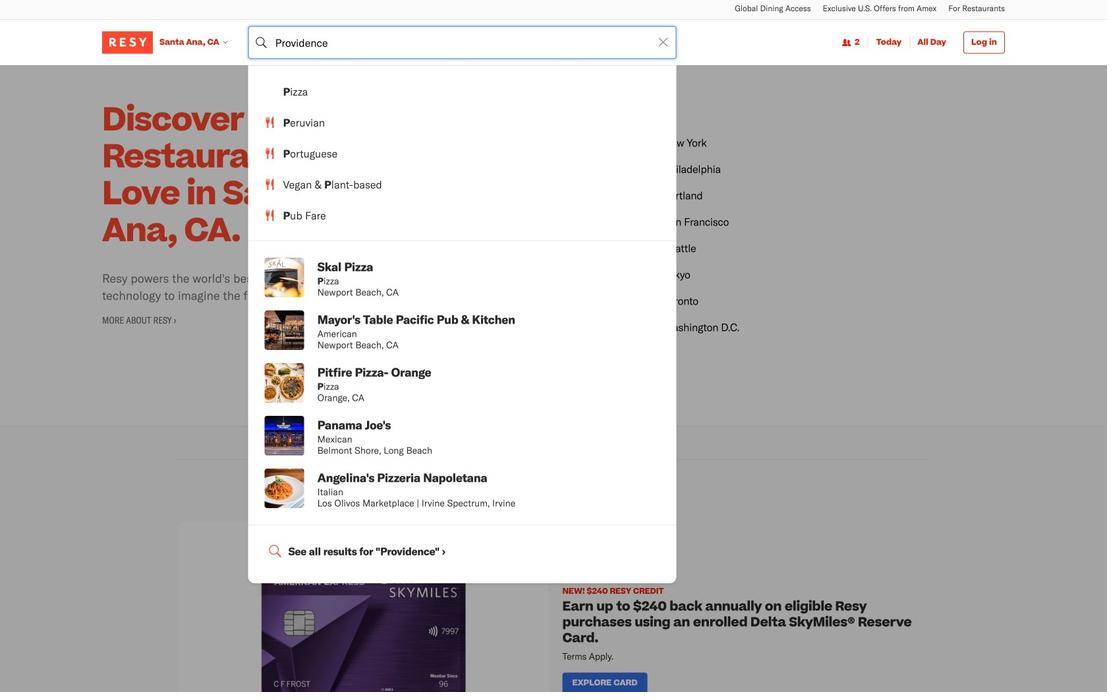 Task type: describe. For each thing, give the bounding box(es) containing it.
clear search image
[[658, 36, 669, 48]]

earn up to $240 back annually on eligible resy purchases using an enrolled delta skymiles® reserve card. image
[[178, 522, 549, 692]]

suggested search results group
[[258, 76, 667, 231]]

Search restaurants, cuisines, etc. text field
[[248, 26, 677, 59]]



Task type: locate. For each thing, give the bounding box(es) containing it.
group
[[258, 251, 667, 515]]

None field
[[248, 26, 677, 583]]

list box
[[248, 65, 677, 583]]



Task type: vqa. For each thing, say whether or not it's contained in the screenshot.
10 reviews element
no



